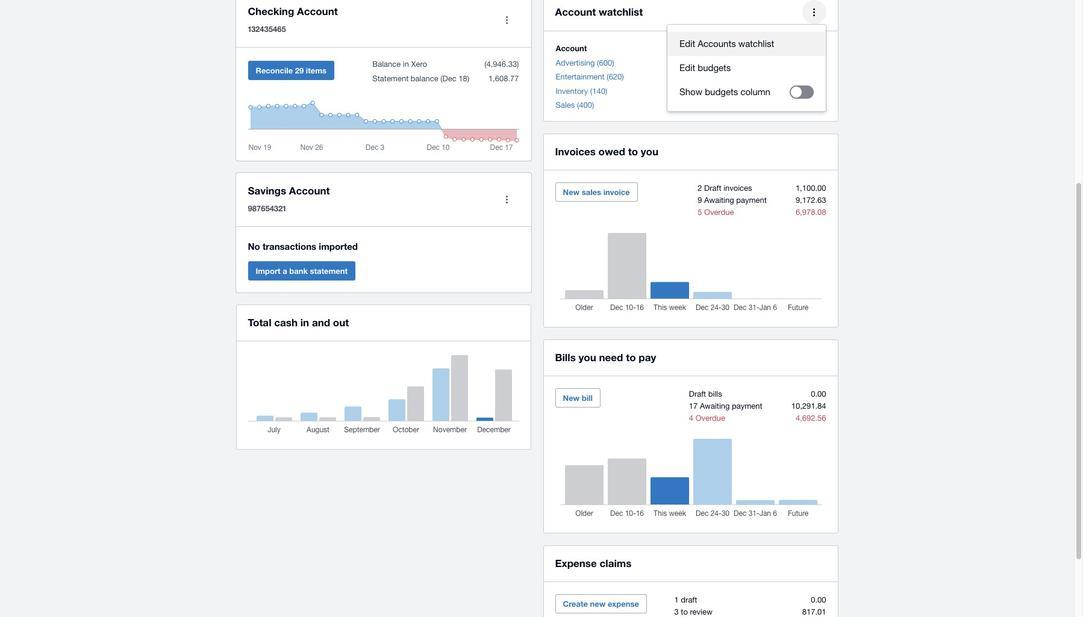 Task type: describe. For each thing, give the bounding box(es) containing it.
ytd
[[810, 43, 826, 53]]

0.00 for (140)
[[761, 87, 776, 96]]

1 vertical spatial draft
[[690, 390, 707, 399]]

imported
[[319, 241, 358, 252]]

(620)
[[607, 72, 624, 81]]

entertainment (620)
[[556, 72, 624, 81]]

new bill button
[[556, 389, 601, 408]]

savings
[[248, 184, 286, 197]]

3 to review
[[675, 608, 713, 617]]

4 overdue link
[[690, 414, 726, 423]]

sales
[[582, 187, 602, 197]]

accounts watchlist options image
[[803, 0, 827, 24]]

new
[[590, 600, 606, 609]]

edit budgets
[[680, 63, 731, 73]]

edit budgets button
[[668, 56, 826, 80]]

3 to review link
[[675, 608, 713, 617]]

reconcile 29 items button
[[248, 61, 335, 80]]

advertising (600)
[[556, 58, 615, 67]]

3
[[675, 608, 679, 617]]

awaiting for invoices owed to you
[[705, 196, 735, 205]]

statement balance (dec 18)
[[373, 74, 470, 83]]

987654321
[[248, 204, 286, 213]]

30,623.86 link
[[791, 101, 826, 110]]

entertainment (620) link
[[556, 72, 624, 81]]

edit accounts watchlist list box
[[668, 25, 826, 112]]

817.01 link
[[803, 608, 827, 617]]

budgets for edit
[[698, 63, 731, 73]]

column
[[741, 87, 771, 97]]

bills
[[556, 351, 576, 364]]

reconcile
[[256, 66, 293, 75]]

a
[[283, 266, 287, 276]]

to inside expenses summary element
[[681, 608, 688, 617]]

no
[[248, 241, 260, 252]]

0 horizontal spatial watchlist
[[599, 5, 643, 18]]

0.00 for bills
[[812, 390, 827, 399]]

new bill
[[563, 394, 593, 403]]

inventory (140)
[[556, 87, 608, 96]]

0.00 for draft
[[812, 596, 827, 605]]

9
[[698, 196, 703, 205]]

items
[[306, 66, 327, 75]]

import a bank statement
[[256, 266, 348, 276]]

53.60
[[807, 72, 826, 81]]

10,453.75
[[791, 58, 826, 67]]

checking
[[248, 5, 294, 17]]

expense claims link
[[556, 556, 632, 573]]

savings account
[[248, 184, 330, 197]]

17
[[690, 402, 698, 411]]

9,172.63
[[796, 196, 827, 205]]

1 horizontal spatial in
[[403, 60, 409, 69]]

this
[[734, 43, 750, 53]]

10,291.84
[[792, 402, 827, 411]]

statement
[[310, 266, 348, 276]]

bills you need to pay
[[556, 351, 657, 364]]

payment for bills you need to pay
[[732, 402, 763, 411]]

1,100.00
[[796, 184, 827, 193]]

awaiting for bills you need to pay
[[700, 402, 730, 411]]

bill
[[582, 394, 593, 403]]

manage menu toggle image
[[495, 188, 519, 212]]

7,654.10
[[746, 101, 776, 110]]

1 draft
[[675, 596, 698, 605]]

statement
[[373, 74, 409, 83]]

total cash in and out
[[248, 316, 349, 329]]

create
[[563, 600, 588, 609]]

0.00 link for 1 draft
[[812, 596, 827, 605]]

balance in xero
[[373, 60, 427, 69]]

account watchlist link
[[556, 4, 643, 20]]

owed
[[599, 145, 626, 158]]

817.01
[[803, 608, 827, 617]]

inventory (140) link
[[556, 87, 608, 96]]

17 awaiting payment link
[[690, 402, 763, 411]]

(140)
[[591, 87, 608, 96]]

edit accounts watchlist button
[[668, 32, 826, 56]]

draft bills
[[690, 390, 723, 399]]

expense
[[556, 558, 597, 570]]

132435465
[[248, 24, 286, 34]]

pay
[[639, 351, 657, 364]]

(600)
[[597, 58, 615, 67]]

new sales invoice
[[563, 187, 630, 197]]

claims
[[600, 558, 632, 570]]

0.00 link down the 53.60 link at the top of the page
[[811, 87, 826, 96]]

you inside 'link'
[[641, 145, 659, 158]]

total
[[248, 316, 272, 329]]

new for new sales invoice
[[563, 187, 580, 197]]



Task type: vqa. For each thing, say whether or not it's contained in the screenshot.


Task type: locate. For each thing, give the bounding box(es) containing it.
0 vertical spatial to
[[629, 145, 638, 158]]

2 vertical spatial to
[[681, 608, 688, 617]]

6,978.08
[[796, 208, 827, 217]]

overdue for invoices owed to you
[[705, 208, 735, 217]]

and
[[312, 316, 330, 329]]

29
[[295, 66, 304, 75]]

new sales invoice button
[[556, 183, 638, 202]]

account
[[297, 5, 338, 17], [556, 5, 596, 18], [556, 43, 587, 53], [289, 184, 330, 197]]

0.00 down the 53.60 link at the top of the page
[[811, 87, 826, 96]]

create new expense button
[[556, 595, 647, 614]]

to
[[629, 145, 638, 158], [626, 351, 636, 364], [681, 608, 688, 617]]

(dec
[[441, 74, 457, 83]]

expense
[[608, 600, 640, 609]]

1 vertical spatial you
[[579, 351, 597, 364]]

1 vertical spatial watchlist
[[739, 39, 775, 49]]

0.00 link inside expenses summary element
[[812, 596, 827, 605]]

0.00 link for inventory (140)
[[761, 87, 776, 96]]

expenses summary element
[[656, 595, 827, 618]]

to right 3
[[681, 608, 688, 617]]

1 vertical spatial budgets
[[705, 87, 739, 97]]

2 new from the top
[[563, 394, 580, 403]]

9,172.63 link
[[796, 196, 827, 205]]

0 vertical spatial in
[[403, 60, 409, 69]]

0.00 up the '817.01' link
[[812, 596, 827, 605]]

0 vertical spatial awaiting
[[705, 196, 735, 205]]

you right bills
[[579, 351, 597, 364]]

edit inside edit accounts watchlist button
[[680, 39, 696, 49]]

sales (400)
[[556, 101, 595, 110]]

to left pay
[[626, 351, 636, 364]]

overdue right 4
[[696, 414, 726, 423]]

payment
[[737, 196, 767, 205], [732, 402, 763, 411]]

1 vertical spatial awaiting
[[700, 402, 730, 411]]

awaiting up 5 overdue
[[705, 196, 735, 205]]

draft right 2
[[705, 184, 722, 193]]

entertainment
[[556, 72, 605, 81]]

0.00 link up 10,291.84
[[812, 390, 827, 399]]

need
[[600, 351, 624, 364]]

in inside total cash in and out 'link'
[[301, 316, 309, 329]]

account inside account watchlist link
[[556, 5, 596, 18]]

0 horizontal spatial you
[[579, 351, 597, 364]]

overdue for bills you need to pay
[[696, 414, 726, 423]]

to inside 'link'
[[629, 145, 638, 158]]

1 horizontal spatial watchlist
[[739, 39, 775, 49]]

0.00 link up 7,654.10 link
[[761, 87, 776, 96]]

overdue down 9 awaiting payment
[[705, 208, 735, 217]]

1 vertical spatial new
[[563, 394, 580, 403]]

0 vertical spatial watchlist
[[599, 5, 643, 18]]

checking account
[[248, 5, 338, 17]]

invoices
[[724, 184, 753, 193]]

month
[[752, 43, 776, 53]]

9 awaiting payment
[[698, 196, 767, 205]]

1 draft link
[[675, 596, 698, 605]]

advertising (600) link
[[556, 58, 615, 67]]

edit accounts watchlist
[[680, 39, 775, 49]]

1 edit from the top
[[680, 39, 696, 49]]

9 awaiting payment link
[[698, 196, 767, 205]]

watchlist inside button
[[739, 39, 775, 49]]

import a bank statement link
[[248, 262, 356, 281]]

expense claims
[[556, 558, 632, 570]]

payment for invoices owed to you
[[737, 196, 767, 205]]

2 draft invoices link
[[698, 184, 753, 193]]

0 vertical spatial overdue
[[705, 208, 735, 217]]

4,692.56
[[796, 414, 827, 423]]

budgets down edit budgets
[[705, 87, 739, 97]]

inventory
[[556, 87, 588, 96]]

1 vertical spatial payment
[[732, 402, 763, 411]]

transactions
[[263, 241, 317, 252]]

import
[[256, 266, 281, 276]]

1,608.77
[[487, 74, 519, 83]]

draft
[[705, 184, 722, 193], [690, 390, 707, 399]]

edit for edit budgets
[[680, 63, 696, 73]]

budgets for show
[[705, 87, 739, 97]]

draft bills link
[[690, 390, 723, 399]]

draft up 17
[[690, 390, 707, 399]]

7,654.10 link
[[746, 101, 776, 110]]

4,692.56 link
[[796, 414, 827, 423]]

1,100.00 link
[[796, 184, 827, 193]]

1 vertical spatial edit
[[680, 63, 696, 73]]

out
[[333, 316, 349, 329]]

5 overdue
[[698, 208, 735, 217]]

0 vertical spatial draft
[[705, 184, 722, 193]]

draft
[[681, 596, 698, 605]]

5 overdue link
[[698, 208, 735, 217]]

edit left the accounts
[[680, 39, 696, 49]]

no transactions imported
[[248, 241, 358, 252]]

0 vertical spatial payment
[[737, 196, 767, 205]]

you right owed
[[641, 145, 659, 158]]

0 horizontal spatial in
[[301, 316, 309, 329]]

0 vertical spatial you
[[641, 145, 659, 158]]

4 overdue
[[690, 414, 726, 423]]

(4,946.33)
[[485, 60, 519, 69]]

total cash in and out link
[[248, 315, 349, 332]]

create new expense
[[563, 600, 640, 609]]

xero
[[411, 60, 427, 69]]

1 horizontal spatial you
[[641, 145, 659, 158]]

1 vertical spatial to
[[626, 351, 636, 364]]

0 vertical spatial new
[[563, 187, 580, 197]]

this month
[[734, 43, 776, 53]]

reconcile 29 items
[[256, 66, 327, 75]]

0.00 up 7,654.10 link
[[761, 87, 776, 96]]

new left bill
[[563, 394, 580, 403]]

1
[[675, 596, 679, 605]]

to right owed
[[629, 145, 638, 158]]

invoice
[[604, 187, 630, 197]]

new left sales
[[563, 187, 580, 197]]

edit up show
[[680, 63, 696, 73]]

invoices
[[556, 145, 596, 158]]

2 edit from the top
[[680, 63, 696, 73]]

5
[[698, 208, 703, 217]]

new for new bill
[[563, 394, 580, 403]]

group
[[668, 25, 826, 112]]

awaiting
[[705, 196, 735, 205], [700, 402, 730, 411]]

0 vertical spatial budgets
[[698, 63, 731, 73]]

edit inside edit budgets button
[[680, 63, 696, 73]]

1 vertical spatial in
[[301, 316, 309, 329]]

17 awaiting payment
[[690, 402, 763, 411]]

show budgets column button
[[668, 80, 826, 104]]

manage menu toggle image
[[495, 8, 519, 32]]

in left xero
[[403, 60, 409, 69]]

0.00 inside expenses summary element
[[812, 596, 827, 605]]

0.00 up 10,291.84
[[812, 390, 827, 399]]

group containing edit accounts watchlist
[[668, 25, 826, 112]]

0.00 link up the '817.01' link
[[812, 596, 827, 605]]

(400)
[[577, 101, 595, 110]]

in left the and on the bottom left of the page
[[301, 316, 309, 329]]

1 new from the top
[[563, 187, 580, 197]]

account watchlist
[[556, 5, 643, 18]]

awaiting down bills
[[700, 402, 730, 411]]

budgets down the accounts
[[698, 63, 731, 73]]

cash
[[274, 316, 298, 329]]

0 vertical spatial edit
[[680, 39, 696, 49]]

show budgets column
[[680, 87, 771, 97]]

2 draft invoices
[[698, 184, 753, 193]]

18)
[[459, 74, 470, 83]]

10,291.84 link
[[792, 402, 827, 411]]

1 vertical spatial overdue
[[696, 414, 726, 423]]

0.00 link for draft bills
[[812, 390, 827, 399]]

edit for edit accounts watchlist
[[680, 39, 696, 49]]

10,453.75 link
[[791, 58, 826, 67]]

sales (400) link
[[556, 101, 595, 110]]



